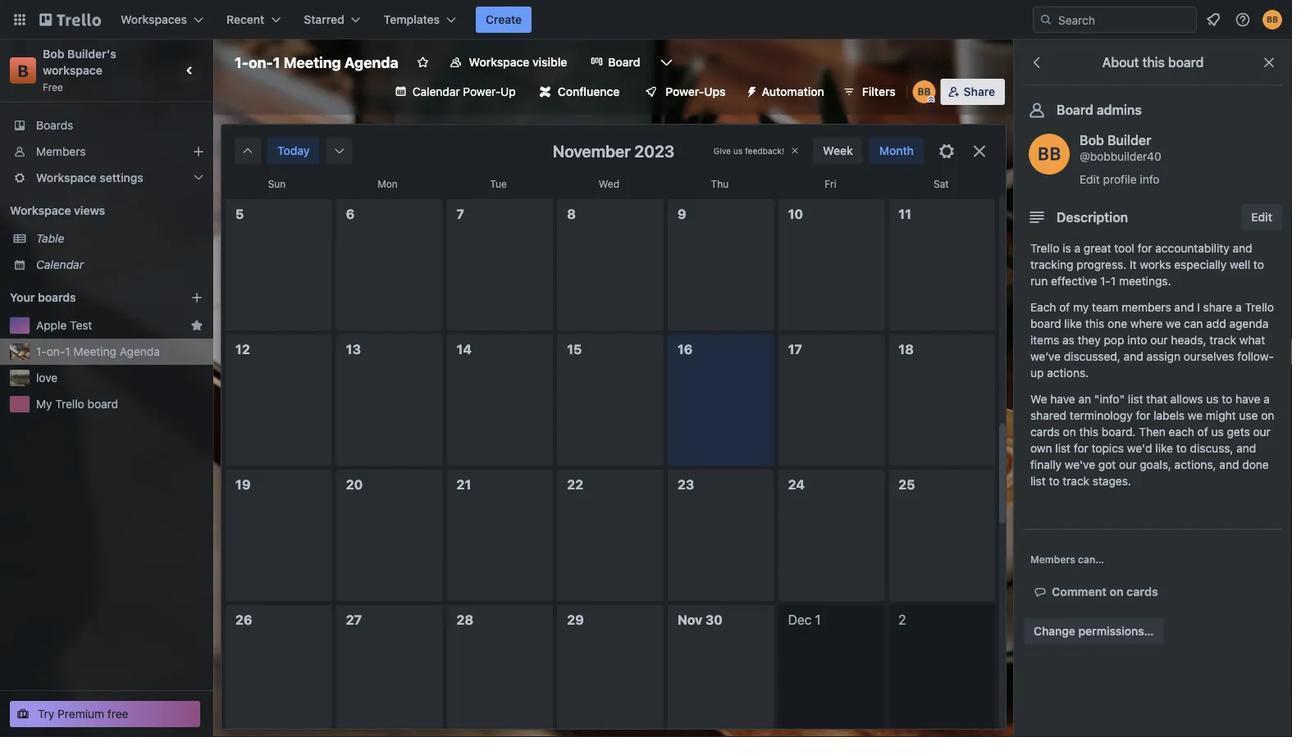 Task type: describe. For each thing, give the bounding box(es) containing it.
labels
[[1154, 409, 1185, 423]]

as
[[1063, 334, 1075, 347]]

power-ups button
[[633, 79, 736, 105]]

1 inside trello is a great tool for accountability and tracking progress. it works especially well to run effective 1-1 meetings.
[[1111, 275, 1116, 288]]

15
[[567, 342, 582, 357]]

we for of
[[1188, 409, 1203, 423]]

tracking
[[1031, 258, 1074, 272]]

nov 30
[[678, 613, 723, 628]]

trello inside each of my team members and i share a trello board like this one where we can add agenda items as they pop into our heads, track what we've discussed, and assign ourselves follow- up actions.
[[1246, 301, 1275, 314]]

profile
[[1104, 173, 1137, 186]]

calendar for calendar power-up
[[413, 85, 460, 98]]

2 have from the left
[[1236, 393, 1261, 406]]

got
[[1099, 458, 1117, 472]]

november
[[553, 141, 631, 160]]

workspaces
[[121, 13, 187, 26]]

and down discuss,
[[1220, 458, 1240, 472]]

29
[[567, 613, 584, 628]]

workspaces button
[[111, 7, 213, 33]]

1 vertical spatial meeting
[[73, 345, 117, 359]]

accountability
[[1156, 242, 1230, 255]]

share button
[[941, 79, 1005, 105]]

progress.
[[1077, 258, 1127, 272]]

my trello board link
[[36, 396, 204, 413]]

26
[[236, 613, 252, 628]]

my
[[36, 398, 52, 411]]

edit for edit
[[1252, 211, 1273, 224]]

create
[[486, 13, 522, 26]]

0 vertical spatial this
[[1143, 55, 1165, 70]]

2 vertical spatial list
[[1031, 475, 1046, 488]]

goals,
[[1140, 458, 1172, 472]]

edit profile info link
[[1080, 173, 1160, 186]]

and down into
[[1124, 350, 1144, 364]]

confluence icon image
[[540, 86, 551, 98]]

@bobbuilder40
[[1080, 150, 1162, 163]]

free
[[107, 708, 128, 721]]

automation
[[762, 85, 825, 98]]

give us feedback!
[[714, 146, 785, 156]]

to up the might
[[1222, 393, 1233, 406]]

filters button
[[838, 79, 901, 105]]

30
[[706, 613, 723, 628]]

2 horizontal spatial list
[[1128, 393, 1144, 406]]

workspace navigation collapse icon image
[[179, 59, 202, 82]]

calendar power-up
[[413, 85, 516, 98]]

add board image
[[190, 291, 204, 305]]

agenda inside board name text field
[[345, 53, 399, 71]]

bob builder link
[[1080, 133, 1152, 148]]

might
[[1206, 409, 1237, 423]]

star or unstar board image
[[417, 56, 430, 69]]

of inside each of my team members and i share a trello board like this one where we can add agenda items as they pop into our heads, track what we've discussed, and assign ourselves follow- up actions.
[[1060, 301, 1071, 314]]

sun
[[268, 178, 286, 190]]

run
[[1031, 275, 1048, 288]]

apple test link
[[36, 318, 184, 334]]

bob builder (bobbuilder40) image
[[913, 80, 936, 103]]

change permissions…
[[1034, 625, 1154, 639]]

board link
[[581, 49, 651, 76]]

1 vertical spatial bob builder (bobbuilder40) image
[[1029, 134, 1070, 175]]

members link
[[0, 139, 213, 165]]

1 inside board name text field
[[273, 53, 280, 71]]

1 horizontal spatial on
[[1110, 586, 1124, 599]]

recent
[[227, 13, 265, 26]]

nov
[[678, 613, 703, 628]]

track inside the we have an "info" list that allows us to have a shared terminology for labels we might use on cards on this board. then each of us gets our own list for topics we'd like to discuss, and finally we've got our goals, actions, and done list to track stages.
[[1063, 475, 1090, 488]]

workspace for workspace views
[[10, 204, 71, 218]]

board for board admins
[[1057, 102, 1094, 118]]

templates button
[[374, 7, 466, 33]]

boards
[[38, 291, 76, 305]]

description
[[1057, 210, 1129, 225]]

they
[[1078, 334, 1101, 347]]

like inside each of my team members and i share a trello board like this one where we can add agenda items as they pop into our heads, track what we've discussed, and assign ourselves follow- up actions.
[[1065, 317, 1083, 331]]

18
[[899, 342, 914, 357]]

members for members can…
[[1031, 554, 1076, 566]]

2 vertical spatial our
[[1120, 458, 1137, 472]]

this inside the we have an "info" list that allows us to have a shared terminology for labels we might use on cards on this board. then each of us gets our own list for topics we'd like to discuss, and finally we've got our goals, actions, and done list to track stages.
[[1080, 426, 1099, 439]]

customize views image
[[659, 54, 675, 71]]

up
[[1031, 366, 1044, 380]]

test
[[70, 319, 92, 332]]

we for heads,
[[1166, 317, 1181, 331]]

use
[[1240, 409, 1259, 423]]

try premium free
[[38, 708, 128, 721]]

tue
[[490, 178, 507, 190]]

love link
[[36, 370, 204, 387]]

1- inside '1-on-1 meeting agenda' link
[[36, 345, 47, 359]]

your
[[10, 291, 35, 305]]

22
[[567, 477, 584, 493]]

1 horizontal spatial bob builder (bobbuilder40) image
[[1263, 10, 1283, 30]]

agenda inside '1-on-1 meeting agenda' link
[[120, 345, 160, 359]]

board.
[[1102, 426, 1136, 439]]

assign
[[1147, 350, 1181, 364]]

actions,
[[1175, 458, 1217, 472]]

your boards with 4 items element
[[10, 288, 166, 308]]

0 horizontal spatial on
[[1063, 426, 1077, 439]]

"info"
[[1095, 393, 1125, 406]]

comment on cards
[[1052, 586, 1159, 599]]

Board name text field
[[227, 49, 407, 76]]

1 vertical spatial for
[[1136, 409, 1151, 423]]

try
[[38, 708, 54, 721]]

2 vertical spatial us
[[1212, 426, 1224, 439]]

open information menu image
[[1235, 11, 1252, 28]]

to inside trello is a great tool for accountability and tracking progress. it works especially well to run effective 1-1 meetings.
[[1254, 258, 1265, 272]]

21
[[457, 477, 471, 493]]

to down each
[[1177, 442, 1188, 456]]

0 vertical spatial us
[[734, 146, 743, 156]]

then
[[1139, 426, 1166, 439]]

dec 1
[[788, 613, 821, 628]]

especially
[[1175, 258, 1227, 272]]

25
[[899, 477, 916, 493]]

meeting inside board name text field
[[284, 53, 341, 71]]

try premium free button
[[10, 702, 200, 728]]

works
[[1140, 258, 1172, 272]]

give
[[714, 146, 731, 156]]

we've
[[1031, 350, 1061, 364]]

0 horizontal spatial 1-on-1 meeting agenda
[[36, 345, 160, 359]]

1 horizontal spatial sm image
[[1033, 584, 1052, 601]]

settings
[[100, 171, 144, 185]]

board for my trello board
[[87, 398, 118, 411]]

1 horizontal spatial cards
[[1127, 586, 1159, 599]]

add
[[1207, 317, 1227, 331]]

17
[[788, 342, 803, 357]]

my trello board
[[36, 398, 118, 411]]

0 vertical spatial on
[[1262, 409, 1275, 423]]

templates
[[384, 13, 440, 26]]

heads,
[[1172, 334, 1207, 347]]

discuss,
[[1191, 442, 1234, 456]]

bob builder @bobbuilder40
[[1080, 133, 1162, 163]]

i
[[1198, 301, 1201, 314]]

fri
[[825, 178, 837, 190]]

workspace for workspace settings
[[36, 171, 97, 185]]



Task type: vqa. For each thing, say whether or not it's contained in the screenshot.


Task type: locate. For each thing, give the bounding box(es) containing it.
board for about this board
[[1169, 55, 1204, 70]]

power- down workspace visible button
[[463, 85, 501, 98]]

power-
[[463, 85, 501, 98], [666, 85, 704, 98]]

on- inside board name text field
[[249, 53, 273, 71]]

0 notifications image
[[1204, 10, 1224, 30]]

us
[[734, 146, 743, 156], [1207, 393, 1219, 406], [1212, 426, 1224, 439]]

board left admins in the top right of the page
[[1057, 102, 1094, 118]]

0 vertical spatial board
[[1169, 55, 1204, 70]]

bob builder (bobbuilder40) image right open information menu icon
[[1263, 10, 1283, 30]]

calendar down star or unstar board icon
[[413, 85, 460, 98]]

back to home image
[[39, 7, 101, 33]]

1 horizontal spatial 1-
[[235, 53, 249, 71]]

1 right the "dec"
[[815, 613, 821, 628]]

0 horizontal spatial cards
[[1031, 426, 1060, 439]]

0 horizontal spatial 1-
[[36, 345, 47, 359]]

0 vertical spatial calendar
[[413, 85, 460, 98]]

builder's
[[67, 47, 116, 61]]

calendar power-up link
[[385, 79, 526, 105]]

our down we'd
[[1120, 458, 1137, 472]]

1 vertical spatial list
[[1056, 442, 1071, 456]]

1 horizontal spatial 1-on-1 meeting agenda
[[235, 53, 399, 71]]

20
[[346, 477, 363, 493]]

feedback!
[[746, 146, 785, 156]]

0 vertical spatial members
[[36, 145, 86, 158]]

sm image up change
[[1033, 584, 1052, 601]]

comment
[[1052, 586, 1107, 599]]

this right about
[[1143, 55, 1165, 70]]

list left "that"
[[1128, 393, 1144, 406]]

agenda up love link
[[120, 345, 160, 359]]

agenda
[[1230, 317, 1269, 331]]

workspace
[[469, 55, 530, 69], [36, 171, 97, 185], [10, 204, 71, 218]]

visible
[[533, 55, 567, 69]]

own
[[1031, 442, 1053, 456]]

like up goals,
[[1156, 442, 1174, 456]]

a inside each of my team members and i share a trello board like this one where we can add agenda items as they pop into our heads, track what we've discussed, and assign ourselves follow- up actions.
[[1236, 301, 1242, 314]]

1 vertical spatial on-
[[47, 345, 65, 359]]

track down we've
[[1063, 475, 1090, 488]]

8
[[567, 206, 576, 222]]

board down love link
[[87, 398, 118, 411]]

it
[[1130, 258, 1137, 272]]

2 horizontal spatial trello
[[1246, 301, 1275, 314]]

cards up 'permissions…'
[[1127, 586, 1159, 599]]

1 horizontal spatial sm image
[[331, 143, 348, 159]]

track
[[1210, 334, 1237, 347], [1063, 475, 1090, 488]]

what
[[1240, 334, 1266, 347]]

1 vertical spatial 1-
[[1101, 275, 1111, 288]]

1- down progress.
[[1101, 275, 1111, 288]]

1 vertical spatial workspace
[[36, 171, 97, 185]]

each of my team members and i share a trello board like this one where we can add agenda items as they pop into our heads, track what we've discussed, and assign ourselves follow- up actions.
[[1031, 301, 1275, 380]]

sat
[[934, 178, 949, 190]]

workspace up up on the left of the page
[[469, 55, 530, 69]]

sm image
[[739, 79, 762, 102], [1033, 584, 1052, 601]]

starred icon image
[[190, 319, 204, 332]]

starred
[[304, 13, 344, 26]]

10
[[788, 206, 804, 222]]

Search field
[[1053, 7, 1197, 32]]

power-ups
[[666, 85, 726, 98]]

trello inside 'link'
[[55, 398, 84, 411]]

13
[[346, 342, 361, 357]]

we'd
[[1128, 442, 1153, 456]]

0 vertical spatial a
[[1075, 242, 1081, 255]]

1 horizontal spatial trello
[[1031, 242, 1060, 255]]

1 horizontal spatial we
[[1188, 409, 1203, 423]]

1-on-1 meeting agenda down apple test "link"
[[36, 345, 160, 359]]

each
[[1031, 301, 1057, 314]]

0 horizontal spatial list
[[1031, 475, 1046, 488]]

1 horizontal spatial have
[[1236, 393, 1261, 406]]

1-on-1 meeting agenda inside board name text field
[[235, 53, 399, 71]]

board admins
[[1057, 102, 1142, 118]]

0 vertical spatial 1-
[[235, 53, 249, 71]]

and up well
[[1233, 242, 1253, 255]]

1 sm image from the left
[[240, 143, 256, 159]]

track down add
[[1210, 334, 1237, 347]]

0 horizontal spatial track
[[1063, 475, 1090, 488]]

0 vertical spatial we
[[1166, 317, 1181, 331]]

0 vertical spatial meeting
[[284, 53, 341, 71]]

1 horizontal spatial members
[[1031, 554, 1076, 566]]

a right is
[[1075, 242, 1081, 255]]

terminology
[[1070, 409, 1133, 423]]

2 sm image from the left
[[331, 143, 348, 159]]

0 vertical spatial cards
[[1031, 426, 1060, 439]]

12
[[236, 342, 250, 357]]

topics
[[1092, 442, 1125, 456]]

0 horizontal spatial calendar
[[36, 258, 84, 272]]

sm image
[[240, 143, 256, 159], [331, 143, 348, 159]]

to right well
[[1254, 258, 1265, 272]]

0 horizontal spatial board
[[87, 398, 118, 411]]

2 horizontal spatial on
[[1262, 409, 1275, 423]]

discussed,
[[1064, 350, 1121, 364]]

edit inside button
[[1252, 211, 1273, 224]]

0 horizontal spatial sm image
[[240, 143, 256, 159]]

and
[[1233, 242, 1253, 255], [1175, 301, 1195, 314], [1124, 350, 1144, 364], [1237, 442, 1257, 456], [1220, 458, 1240, 472]]

1 down recent dropdown button
[[273, 53, 280, 71]]

1 vertical spatial our
[[1254, 426, 1271, 439]]

1 horizontal spatial board
[[1031, 317, 1062, 331]]

sm image inside automation button
[[739, 79, 762, 102]]

meeting down starred
[[284, 53, 341, 71]]

1 horizontal spatial like
[[1156, 442, 1174, 456]]

table
[[36, 232, 64, 245]]

1 vertical spatial board
[[1057, 102, 1094, 118]]

2 vertical spatial a
[[1264, 393, 1270, 406]]

0 horizontal spatial on-
[[47, 345, 65, 359]]

0 horizontal spatial meeting
[[73, 345, 117, 359]]

gets
[[1227, 426, 1251, 439]]

bob up workspace
[[43, 47, 64, 61]]

trello up tracking
[[1031, 242, 1060, 255]]

this inside each of my team members and i share a trello board like this one where we can add agenda items as they pop into our heads, track what we've discussed, and assign ourselves follow- up actions.
[[1086, 317, 1105, 331]]

1
[[273, 53, 280, 71], [1111, 275, 1116, 288], [65, 345, 70, 359], [815, 613, 821, 628]]

on
[[1262, 409, 1275, 423], [1063, 426, 1077, 439], [1110, 586, 1124, 599]]

1-
[[235, 53, 249, 71], [1101, 275, 1111, 288], [36, 345, 47, 359]]

2 vertical spatial for
[[1074, 442, 1089, 456]]

0 vertical spatial on-
[[249, 53, 273, 71]]

for up we've
[[1074, 442, 1089, 456]]

our inside each of my team members and i share a trello board like this one where we can add agenda items as they pop into our heads, track what we've discussed, and assign ourselves follow- up actions.
[[1151, 334, 1168, 347]]

1 vertical spatial board
[[1031, 317, 1062, 331]]

into
[[1128, 334, 1148, 347]]

meeting
[[284, 53, 341, 71], [73, 345, 117, 359]]

list
[[1128, 393, 1144, 406], [1056, 442, 1071, 456], [1031, 475, 1046, 488]]

1 vertical spatial of
[[1198, 426, 1209, 439]]

a down "follow-"
[[1264, 393, 1270, 406]]

on- down the apple
[[47, 345, 65, 359]]

bob for builder
[[1080, 133, 1105, 148]]

have up "use"
[[1236, 393, 1261, 406]]

agenda left star or unstar board icon
[[345, 53, 399, 71]]

on right "use"
[[1262, 409, 1275, 423]]

us down the might
[[1212, 426, 1224, 439]]

this down terminology at the right
[[1080, 426, 1099, 439]]

we have an "info" list that allows us to have a shared terminology for labels we might use on cards on this board. then each of us gets our own list for topics we'd like to discuss, and finally we've got our goals, actions, and done list to track stages.
[[1031, 393, 1275, 488]]

1 horizontal spatial board
[[1057, 102, 1094, 118]]

cards inside the we have an "info" list that allows us to have a shared terminology for labels we might use on cards on this board. then each of us gets our own list for topics we'd like to discuss, and finally we've got our goals, actions, and done list to track stages.
[[1031, 426, 1060, 439]]

0 vertical spatial trello
[[1031, 242, 1060, 255]]

workspace for workspace visible
[[469, 55, 530, 69]]

1 horizontal spatial agenda
[[345, 53, 399, 71]]

power- inside button
[[666, 85, 704, 98]]

finally
[[1031, 458, 1062, 472]]

1 vertical spatial 1-on-1 meeting agenda
[[36, 345, 160, 359]]

for inside trello is a great tool for accountability and tracking progress. it works especially well to run effective 1-1 meetings.
[[1138, 242, 1153, 255]]

0 horizontal spatial sm image
[[739, 79, 762, 102]]

have up shared on the right
[[1051, 393, 1076, 406]]

list right the own
[[1056, 442, 1071, 456]]

share
[[1204, 301, 1233, 314]]

board up items
[[1031, 317, 1062, 331]]

0 horizontal spatial power-
[[463, 85, 501, 98]]

we inside each of my team members and i share a trello board like this one where we can add agenda items as they pop into our heads, track what we've discussed, and assign ourselves follow- up actions.
[[1166, 317, 1181, 331]]

members left can…
[[1031, 554, 1076, 566]]

on- down recent dropdown button
[[249, 53, 273, 71]]

dec
[[788, 613, 812, 628]]

meeting down test
[[73, 345, 117, 359]]

1 horizontal spatial of
[[1198, 426, 1209, 439]]

can
[[1185, 317, 1204, 331]]

0 vertical spatial bob builder (bobbuilder40) image
[[1263, 10, 1283, 30]]

change permissions… link
[[1024, 619, 1164, 645]]

1- down the recent
[[235, 53, 249, 71]]

actions.
[[1048, 366, 1089, 380]]

stages.
[[1093, 475, 1132, 488]]

us up the might
[[1207, 393, 1219, 406]]

0 horizontal spatial trello
[[55, 398, 84, 411]]

0 horizontal spatial like
[[1065, 317, 1083, 331]]

calendar
[[413, 85, 460, 98], [36, 258, 84, 272]]

of inside the we have an "info" list that allows us to have a shared terminology for labels we might use on cards on this board. then each of us gets our own list for topics we'd like to discuss, and finally we've got our goals, actions, and done list to track stages.
[[1198, 426, 1209, 439]]

2 horizontal spatial 1-
[[1101, 275, 1111, 288]]

done
[[1243, 458, 1270, 472]]

is
[[1063, 242, 1072, 255]]

we inside the we have an "info" list that allows us to have a shared terminology for labels we might use on cards on this board. then each of us gets our own list for topics we'd like to discuss, and finally we've got our goals, actions, and done list to track stages.
[[1188, 409, 1203, 423]]

0 horizontal spatial we
[[1166, 317, 1181, 331]]

sm image up 6
[[331, 143, 348, 159]]

ups
[[704, 85, 726, 98]]

apple test
[[36, 319, 92, 332]]

about this board
[[1103, 55, 1204, 70]]

board inside each of my team members and i share a trello board like this one where we can add agenda items as they pop into our heads, track what we've discussed, and assign ourselves follow- up actions.
[[1031, 317, 1062, 331]]

this member is an admin of this board. image
[[928, 96, 935, 103]]

a inside the we have an "info" list that allows us to have a shared terminology for labels we might use on cards on this board. then each of us gets our own list for topics we'd like to discuss, and finally we've got our goals, actions, and done list to track stages.
[[1264, 393, 1270, 406]]

on right comment
[[1110, 586, 1124, 599]]

2 horizontal spatial board
[[1169, 55, 1204, 70]]

0 horizontal spatial our
[[1120, 458, 1137, 472]]

1- inside board name text field
[[235, 53, 249, 71]]

us right give
[[734, 146, 743, 156]]

2 vertical spatial this
[[1080, 426, 1099, 439]]

0 horizontal spatial of
[[1060, 301, 1071, 314]]

builder
[[1108, 133, 1152, 148]]

trello inside trello is a great tool for accountability and tracking progress. it works especially well to run effective 1-1 meetings.
[[1031, 242, 1060, 255]]

love
[[36, 371, 58, 385]]

for up then
[[1136, 409, 1151, 423]]

can…
[[1079, 554, 1105, 566]]

workspace up 'table'
[[10, 204, 71, 218]]

of up discuss,
[[1198, 426, 1209, 439]]

mon
[[378, 178, 398, 190]]

admins
[[1097, 102, 1142, 118]]

and inside trello is a great tool for accountability and tracking progress. it works especially well to run effective 1-1 meetings.
[[1233, 242, 1253, 255]]

0 vertical spatial bob
[[43, 47, 64, 61]]

board down 0 notifications image
[[1169, 55, 1204, 70]]

an
[[1079, 393, 1092, 406]]

1 vertical spatial like
[[1156, 442, 1174, 456]]

sm image up 5
[[240, 143, 256, 159]]

workspace up the "workspace views"
[[36, 171, 97, 185]]

bob inside bob builder @bobbuilder40
[[1080, 133, 1105, 148]]

board
[[608, 55, 641, 69], [1057, 102, 1094, 118]]

like inside the we have an "info" list that allows us to have a shared terminology for labels we might use on cards on this board. then each of us gets our own list for topics we'd like to discuss, and finally we've got our goals, actions, and done list to track stages.
[[1156, 442, 1174, 456]]

1 horizontal spatial our
[[1151, 334, 1168, 347]]

0 horizontal spatial bob
[[43, 47, 64, 61]]

well
[[1230, 258, 1251, 272]]

give us feedback! link
[[714, 146, 785, 156]]

this up they
[[1086, 317, 1105, 331]]

0 horizontal spatial board
[[608, 55, 641, 69]]

1 down apple test
[[65, 345, 70, 359]]

we down allows
[[1188, 409, 1203, 423]]

board
[[1169, 55, 1204, 70], [1031, 317, 1062, 331], [87, 398, 118, 411]]

1 down progress.
[[1111, 275, 1116, 288]]

workspace settings button
[[0, 165, 213, 191]]

2 vertical spatial board
[[87, 398, 118, 411]]

calendar for calendar
[[36, 258, 84, 272]]

members down boards
[[36, 145, 86, 158]]

1 vertical spatial us
[[1207, 393, 1219, 406]]

board inside 'link'
[[87, 398, 118, 411]]

track inside each of my team members and i share a trello board like this one where we can add agenda items as they pop into our heads, track what we've discussed, and assign ourselves follow- up actions.
[[1210, 334, 1237, 347]]

1- inside trello is a great tool for accountability and tracking progress. it works especially well to run effective 1-1 meetings.
[[1101, 275, 1111, 288]]

0 vertical spatial for
[[1138, 242, 1153, 255]]

edit for edit profile info
[[1080, 173, 1101, 186]]

0 vertical spatial our
[[1151, 334, 1168, 347]]

0 vertical spatial board
[[608, 55, 641, 69]]

for up works
[[1138, 242, 1153, 255]]

1 horizontal spatial meeting
[[284, 53, 341, 71]]

meetings.
[[1120, 275, 1172, 288]]

where
[[1131, 317, 1163, 331]]

14
[[457, 342, 472, 357]]

1 vertical spatial calendar
[[36, 258, 84, 272]]

0 horizontal spatial have
[[1051, 393, 1076, 406]]

board for board
[[608, 55, 641, 69]]

1-on-1 meeting agenda down starred
[[235, 53, 399, 71]]

1 vertical spatial we
[[1188, 409, 1203, 423]]

1 horizontal spatial a
[[1236, 301, 1242, 314]]

1 have from the left
[[1051, 393, 1076, 406]]

bob down board admins
[[1080, 133, 1105, 148]]

of left my
[[1060, 301, 1071, 314]]

2 power- from the left
[[666, 85, 704, 98]]

workspace inside workspace visible button
[[469, 55, 530, 69]]

trello is a great tool for accountability and tracking progress. it works especially well to run effective 1-1 meetings.
[[1031, 242, 1265, 288]]

like up as
[[1065, 317, 1083, 331]]

board left the customize views image
[[608, 55, 641, 69]]

bob builder (bobbuilder40) image
[[1263, 10, 1283, 30], [1029, 134, 1070, 175]]

1 vertical spatial cards
[[1127, 586, 1159, 599]]

1 vertical spatial trello
[[1246, 301, 1275, 314]]

0 vertical spatial workspace
[[469, 55, 530, 69]]

our down "use"
[[1254, 426, 1271, 439]]

calendar down 'table'
[[36, 258, 84, 272]]

we left can
[[1166, 317, 1181, 331]]

bob builder (bobbuilder40) image down board admins
[[1029, 134, 1070, 175]]

search image
[[1040, 13, 1053, 26]]

power- down the customize views image
[[666, 85, 704, 98]]

1 vertical spatial edit
[[1252, 211, 1273, 224]]

trello up agenda
[[1246, 301, 1275, 314]]

1 power- from the left
[[463, 85, 501, 98]]

1 vertical spatial track
[[1063, 475, 1090, 488]]

a inside trello is a great tool for accountability and tracking progress. it works especially well to run effective 1-1 meetings.
[[1075, 242, 1081, 255]]

to down finally
[[1049, 475, 1060, 488]]

1 horizontal spatial calendar
[[413, 85, 460, 98]]

2 vertical spatial 1-
[[36, 345, 47, 359]]

sm image right ups
[[739, 79, 762, 102]]

9
[[678, 206, 687, 222]]

edit button
[[1242, 204, 1283, 231]]

table link
[[36, 231, 204, 247]]

1 vertical spatial on
[[1063, 426, 1077, 439]]

cards
[[1031, 426, 1060, 439], [1127, 586, 1159, 599]]

2 horizontal spatial our
[[1254, 426, 1271, 439]]

0 horizontal spatial agenda
[[120, 345, 160, 359]]

we
[[1031, 393, 1048, 406]]

create button
[[476, 7, 532, 33]]

1 horizontal spatial track
[[1210, 334, 1237, 347]]

and left i
[[1175, 301, 1195, 314]]

0 horizontal spatial members
[[36, 145, 86, 158]]

23
[[678, 477, 695, 493]]

a up agenda
[[1236, 301, 1242, 314]]

our up assign
[[1151, 334, 1168, 347]]

2
[[899, 613, 907, 628]]

confluence button
[[530, 79, 630, 105]]

list down finally
[[1031, 475, 1046, 488]]

boards link
[[0, 112, 213, 139]]

workspace inside workspace settings dropdown button
[[36, 171, 97, 185]]

trello right my
[[55, 398, 84, 411]]

0 vertical spatial sm image
[[739, 79, 762, 102]]

1- up "love"
[[36, 345, 47, 359]]

2 vertical spatial workspace
[[10, 204, 71, 218]]

0 vertical spatial agenda
[[345, 53, 399, 71]]

2 vertical spatial on
[[1110, 586, 1124, 599]]

members for members
[[36, 145, 86, 158]]

1 vertical spatial members
[[1031, 554, 1076, 566]]

recent button
[[217, 7, 291, 33]]

0 vertical spatial like
[[1065, 317, 1083, 331]]

bob for builder's
[[43, 47, 64, 61]]

0 horizontal spatial bob builder (bobbuilder40) image
[[1029, 134, 1070, 175]]

cards down shared on the right
[[1031, 426, 1060, 439]]

b
[[18, 61, 28, 80]]

info
[[1140, 173, 1160, 186]]

and down gets
[[1237, 442, 1257, 456]]

tool
[[1115, 242, 1135, 255]]

on down shared on the right
[[1063, 426, 1077, 439]]

bob inside bob builder's workspace free
[[43, 47, 64, 61]]

primary element
[[0, 0, 1293, 39]]

0 vertical spatial edit
[[1080, 173, 1101, 186]]



